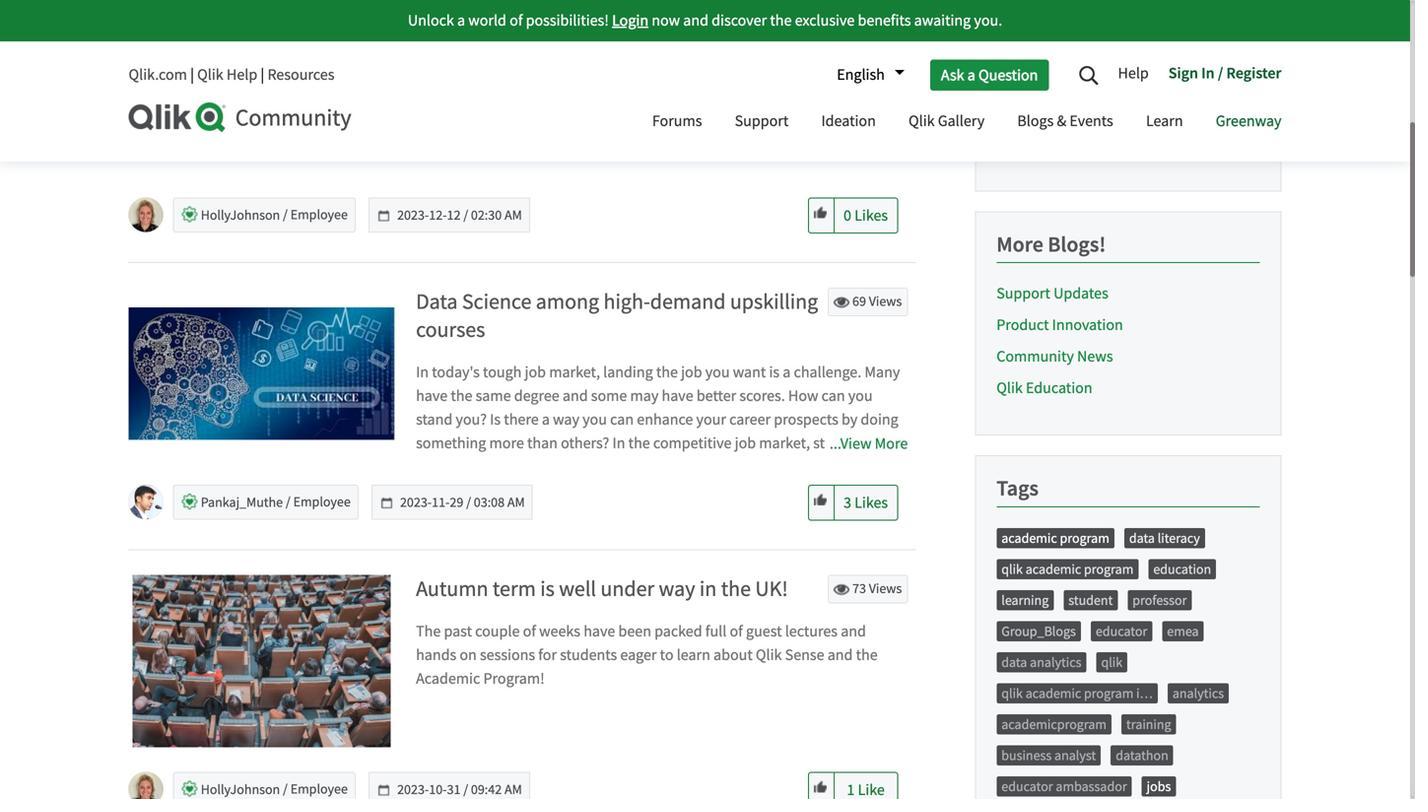 Task type: locate. For each thing, give the bounding box(es) containing it.
09:42
[[471, 781, 502, 799]]

1 vertical spatial views image
[[834, 294, 850, 310]]

menu bar containing forums
[[637, 94, 1296, 152]]

like image
[[814, 205, 830, 218], [814, 779, 830, 793]]

0 horizontal spatial students
[[455, 99, 513, 119]]

autumn term is well under way in the uk! link
[[416, 575, 908, 603]]

of inside the 'at the end of november we travelled to queen mary university london to teach students about qlik sense.'
[[486, 75, 499, 95]]

0 horizontal spatial about
[[516, 99, 555, 119]]

10-
[[429, 781, 447, 799]]

qlik down educator link
[[1101, 654, 1123, 672]]

login link
[[612, 10, 648, 31]]

1 vertical spatial and
[[841, 621, 866, 642]]

tags list
[[997, 527, 1260, 799]]

november
[[502, 75, 571, 95]]

1 horizontal spatial resources link
[[997, 119, 1207, 150]]

qlik for qlik link
[[1101, 654, 1123, 672]]

1 vertical spatial program
[[1084, 561, 1134, 578]]

qlik academic program link
[[1001, 561, 1134, 578]]

0 horizontal spatial support
[[735, 111, 789, 131]]

analytics link
[[1173, 685, 1224, 703]]

1 vertical spatial employee image
[[181, 494, 198, 511]]

question
[[979, 65, 1038, 85]]

2023- left 29
[[400, 494, 432, 511]]

2 vertical spatial qlik
[[1001, 685, 1023, 703]]

0 likes
[[844, 205, 888, 226]]

0 horizontal spatial queen
[[611, 0, 670, 29]]

help up qlik image
[[227, 65, 257, 85]]

0 vertical spatial 2023-
[[397, 206, 429, 224]]

2 hollyjohnson from the top
[[201, 781, 280, 799]]

data science among high-demand upskilling courses
[[416, 288, 818, 344]]

am right the 03:08
[[507, 494, 525, 511]]

employee image for autumn term is well under way in the uk!
[[181, 781, 198, 798]]

2023-11-29
[[400, 494, 463, 511]]

2023- left 31
[[397, 781, 429, 799]]

blogs & events button
[[1003, 94, 1128, 152]]

0 vertical spatial hollyjohnson employee
[[201, 206, 348, 224]]

0 vertical spatial queen
[[611, 0, 670, 29]]

employee inside pankaj_muthe employee
[[293, 493, 351, 511]]

0 vertical spatial and
[[683, 10, 709, 31]]

qlik down guest
[[756, 645, 782, 665]]

the right the at
[[433, 75, 454, 95]]

of left weeks
[[523, 621, 536, 642]]

hands
[[416, 645, 456, 665]]

menu bar
[[637, 94, 1296, 152]]

2 vertical spatial views
[[869, 580, 902, 598]]

1 image not found image from the top
[[129, 0, 395, 173]]

customer stories link
[[997, 78, 1207, 109]]

resources right qlik help link
[[268, 65, 334, 85]]

mary right "login"
[[674, 0, 719, 29]]

a right ask on the top of page
[[967, 65, 975, 85]]

2 likes from the top
[[855, 493, 888, 513]]

1 horizontal spatial community
[[997, 346, 1074, 367]]

events
[[1070, 111, 1113, 131]]

likes for data science among high-demand upskilling courses
[[855, 493, 888, 513]]

science
[[462, 288, 532, 316]]

employee image for qlik sense workshop queen mary university london
[[181, 207, 198, 223]]

0 vertical spatial hollyjohnson link
[[201, 206, 283, 224]]

1 hollyjohnson link from the top
[[201, 206, 283, 224]]

pankaj_muthe employee
[[201, 493, 351, 511]]

1 horizontal spatial analytics
[[1173, 685, 1224, 703]]

uk!
[[755, 575, 788, 603]]

0 vertical spatial analytics
[[1030, 654, 1081, 672]]

0 vertical spatial hollyjohnson
[[201, 206, 280, 224]]

2 vertical spatial and
[[828, 645, 853, 665]]

am
[[505, 206, 522, 224], [507, 494, 525, 511], [505, 781, 522, 799]]

data down group_blogs link
[[1001, 654, 1027, 672]]

london inside the 'at the end of november we travelled to queen mary university london to teach students about qlik sense.'
[[826, 75, 877, 95]]

0 vertical spatial support
[[735, 111, 789, 131]]

university up ideation
[[757, 75, 823, 95]]

more blogs!
[[997, 231, 1106, 258]]

well
[[559, 575, 596, 603]]

0 vertical spatial program
[[1060, 530, 1109, 547]]

1 horizontal spatial about
[[714, 645, 753, 665]]

datathon
[[1116, 747, 1168, 765]]

1 vertical spatial university
[[757, 75, 823, 95]]

forums button
[[637, 94, 717, 152]]

0 horizontal spatial educator
[[1001, 778, 1053, 796]]

eager
[[620, 645, 657, 665]]

qlik academic program i…
[[1001, 685, 1153, 703]]

likes right 3
[[855, 493, 888, 513]]

am for science
[[507, 494, 525, 511]]

more
[[997, 231, 1043, 258], [875, 434, 908, 454]]

1 hollyjohnson employee from the top
[[201, 206, 348, 224]]

learning
[[1001, 592, 1049, 610]]

0 horizontal spatial a
[[457, 10, 465, 31]]

1 vertical spatial students
[[560, 645, 617, 665]]

employee image
[[181, 207, 198, 223], [181, 494, 198, 511], [181, 781, 198, 798]]

resources link down customer stories link
[[997, 119, 1207, 150]]

greenway
[[1216, 111, 1282, 131]]

am right 09:42
[[505, 781, 522, 799]]

educator down business
[[1001, 778, 1053, 796]]

views image
[[834, 582, 850, 597]]

1 vertical spatial data
[[1001, 654, 1027, 672]]

tags
[[997, 475, 1039, 502]]

support updates
[[997, 283, 1108, 304]]

1 horizontal spatial sense
[[785, 645, 824, 665]]

awaiting
[[914, 10, 971, 31]]

1 vertical spatial about
[[714, 645, 753, 665]]

the
[[416, 621, 441, 642]]

qlik up learning link
[[1001, 561, 1023, 578]]

analytics
[[1030, 654, 1081, 672], [1173, 685, 1224, 703]]

1 horizontal spatial students
[[560, 645, 617, 665]]

1 horizontal spatial data
[[1129, 530, 1155, 547]]

qlik left gallery
[[909, 111, 935, 131]]

university
[[724, 0, 815, 29], [757, 75, 823, 95]]

community down qlik.com | qlik help | resources
[[235, 103, 351, 133]]

data left literacy
[[1129, 530, 1155, 547]]

3 employee image from the top
[[181, 781, 198, 798]]

qlik help link
[[197, 65, 257, 85]]

qlik inside the past couple of weeks have been packed full of guest lectures and hands on sessions for students eager to learn about qlik sense and the academic program!
[[756, 645, 782, 665]]

0 vertical spatial educator
[[1096, 623, 1147, 641]]

students down 'have'
[[560, 645, 617, 665]]

views right 69
[[869, 293, 902, 310]]

program down qlik link
[[1084, 685, 1134, 703]]

views image left "23"
[[834, 7, 850, 23]]

0 vertical spatial hollyjohnson image
[[129, 198, 163, 232]]

1 vertical spatial a
[[967, 65, 975, 85]]

1 horizontal spatial help
[[1118, 63, 1149, 83]]

qlik education link
[[997, 377, 1260, 399]]

1 views image from the top
[[834, 7, 850, 23]]

like image left 0
[[814, 205, 830, 218]]

| right qlik help link
[[261, 65, 264, 85]]

sign
[[1169, 63, 1198, 83]]

about down november at the top left of page
[[516, 99, 555, 119]]

0 vertical spatial employee
[[290, 206, 348, 224]]

0 horizontal spatial mary
[[674, 0, 719, 29]]

academic up 'qlik academic program'
[[1001, 530, 1057, 547]]

1 hollyjohnson image from the top
[[129, 198, 163, 232]]

support inside dropdown button
[[735, 111, 789, 131]]

1 horizontal spatial queen
[[675, 75, 718, 95]]

3 image not found image from the top
[[129, 575, 395, 747]]

views for data science among high-demand upskilling courses
[[869, 293, 902, 310]]

0 vertical spatial data
[[1129, 530, 1155, 547]]

resources down the customer
[[1004, 125, 1071, 145]]

2 hollyjohnson employee from the top
[[201, 780, 348, 799]]

likes
[[855, 205, 888, 226], [855, 493, 888, 513]]

of for november
[[486, 75, 499, 95]]

customer stories
[[1004, 84, 1117, 104]]

&
[[1057, 111, 1067, 131]]

views image
[[834, 7, 850, 23], [834, 294, 850, 310]]

community for community news
[[997, 346, 1074, 367]]

2
[[1229, 125, 1237, 145]]

2 vertical spatial program
[[1084, 685, 1134, 703]]

1 vertical spatial queen
[[675, 75, 718, 95]]

educator ambassador link
[[1001, 778, 1127, 796]]

1 like image from the top
[[814, 205, 830, 218]]

1 horizontal spatial london
[[826, 75, 877, 95]]

london up ideation
[[826, 75, 877, 95]]

23                                       views
[[850, 5, 902, 23]]

academic up academicprogram link
[[1026, 685, 1081, 703]]

resources link right qlik help link
[[268, 65, 334, 85]]

am for term
[[505, 781, 522, 799]]

2023- for qlik sense workshop queen mary university london
[[397, 206, 429, 224]]

1 vertical spatial resources
[[1004, 125, 1071, 145]]

1 vertical spatial educator
[[1001, 778, 1053, 796]]

support right forums
[[735, 111, 789, 131]]

london up end
[[416, 29, 485, 57]]

students inside the past couple of weeks have been packed full of guest lectures and hands on sessions for students eager to learn about qlik sense and the academic program!
[[560, 645, 617, 665]]

1 horizontal spatial |
[[261, 65, 264, 85]]

0 vertical spatial students
[[455, 99, 513, 119]]

resources inside list
[[1004, 125, 1071, 145]]

1 vertical spatial likes
[[855, 493, 888, 513]]

community inside community link
[[235, 103, 351, 133]]

2 employee image from the top
[[181, 494, 198, 511]]

0 vertical spatial a
[[457, 10, 465, 31]]

1 vertical spatial london
[[826, 75, 877, 95]]

0 horizontal spatial resources link
[[268, 65, 334, 85]]

of right end
[[486, 75, 499, 95]]

qlik education
[[997, 378, 1092, 398]]

1 vertical spatial support
[[997, 283, 1050, 304]]

ask a question link
[[930, 59, 1049, 90]]

educator up qlik link
[[1096, 623, 1147, 641]]

hollyjohnson link for autumn term is well under way in the uk!
[[201, 781, 283, 799]]

mary inside the 'at the end of november we travelled to queen mary university london to teach students about qlik sense.'
[[721, 75, 754, 95]]

2 vertical spatial employee image
[[181, 781, 198, 798]]

1 vertical spatial sense
[[785, 645, 824, 665]]

hollyjohnson employee for qlik sense workshop queen mary university london
[[201, 206, 348, 224]]

1 employee image from the top
[[181, 207, 198, 223]]

1 vertical spatial employee
[[293, 493, 351, 511]]

2 vertical spatial am
[[505, 781, 522, 799]]

2 hollyjohnson image from the top
[[129, 772, 163, 799]]

0 vertical spatial sense
[[456, 0, 510, 29]]

more left the blogs!
[[997, 231, 1043, 258]]

qlik.com link
[[129, 65, 187, 85]]

education
[[1153, 561, 1211, 578]]

1 vertical spatial hollyjohnson link
[[201, 781, 283, 799]]

2 views image from the top
[[834, 294, 850, 310]]

hollyjohnson link
[[201, 206, 283, 224], [201, 781, 283, 799]]

likes right 0
[[855, 205, 888, 226]]

the past couple of weeks have been packed full of guest lectures and hands on sessions for students eager to learn about qlik sense and the academic program!
[[416, 621, 878, 689]]

about down full
[[714, 645, 753, 665]]

of right world
[[510, 10, 523, 31]]

views for qlik sense workshop queen mary university london
[[869, 5, 902, 23]]

to down benefits
[[880, 75, 894, 95]]

1 hollyjohnson from the top
[[201, 206, 280, 224]]

educator for educator link
[[1096, 623, 1147, 641]]

data for data literacy
[[1129, 530, 1155, 547]]

community inside 'community news' link
[[997, 346, 1074, 367]]

training
[[1126, 716, 1171, 734]]

sense right the unlock
[[456, 0, 510, 29]]

program for qlik academic program i…
[[1084, 685, 1134, 703]]

list
[[997, 0, 1260, 160]]

2 hollyjohnson link from the top
[[201, 781, 283, 799]]

to down "packed"
[[660, 645, 674, 665]]

and right now
[[683, 10, 709, 31]]

university left "23"
[[724, 0, 815, 29]]

0 vertical spatial views image
[[834, 7, 850, 23]]

a left world
[[457, 10, 465, 31]]

1 vertical spatial 2023-
[[400, 494, 432, 511]]

0 vertical spatial likes
[[855, 205, 888, 226]]

am right 02:30
[[505, 206, 522, 224]]

blogs & events
[[1017, 111, 1113, 131]]

among
[[536, 288, 599, 316]]

23
[[852, 5, 866, 23]]

1 | from the left
[[190, 65, 194, 85]]

a
[[457, 10, 465, 31], [967, 65, 975, 85]]

academic
[[1001, 530, 1057, 547], [1026, 561, 1081, 578], [1026, 685, 1081, 703]]

data literacy
[[1129, 530, 1200, 547]]

ask a question
[[941, 65, 1038, 85]]

image not found image
[[129, 0, 395, 173], [129, 288, 395, 460], [129, 575, 395, 747]]

1 vertical spatial mary
[[721, 75, 754, 95]]

qlik left education
[[997, 378, 1023, 398]]

professor link
[[1133, 592, 1187, 610]]

2 vertical spatial image not found image
[[129, 575, 395, 747]]

help left sign
[[1118, 63, 1149, 83]]

of right full
[[730, 621, 743, 642]]

employee image for data science among high-demand upskilling courses
[[181, 494, 198, 511]]

1 vertical spatial more
[[875, 434, 908, 454]]

0 vertical spatial resources link
[[268, 65, 334, 85]]

0 vertical spatial qlik
[[1001, 561, 1023, 578]]

support inside "link"
[[997, 283, 1050, 304]]

2 vertical spatial employee
[[290, 780, 348, 798]]

0 vertical spatial views
[[869, 5, 902, 23]]

blogs
[[1017, 111, 1054, 131]]

qlik.com
[[129, 65, 187, 85]]

analytics down group_blogs on the bottom
[[1030, 654, 1081, 672]]

at the end of november we travelled to queen mary university london to teach students about qlik sense.
[[416, 75, 894, 119]]

academic down academic program
[[1026, 561, 1081, 578]]

support updates link
[[997, 283, 1260, 305]]

and right lectures
[[841, 621, 866, 642]]

2 | from the left
[[261, 65, 264, 85]]

| right qlik.com
[[190, 65, 194, 85]]

1 horizontal spatial a
[[967, 65, 975, 85]]

views image left 69
[[834, 294, 850, 310]]

2 like image from the top
[[814, 779, 830, 793]]

qlik sense workshop queen mary university london link
[[416, 0, 908, 57]]

0 vertical spatial community
[[235, 103, 351, 133]]

learn button
[[1131, 94, 1198, 152]]

hollyjohnson
[[201, 206, 280, 224], [201, 781, 280, 799]]

training link
[[1126, 716, 1171, 734]]

hollyjohnson image
[[129, 198, 163, 232], [129, 772, 163, 799]]

/
[[1218, 63, 1223, 83]]

students down end
[[455, 99, 513, 119]]

queen inside the qlik sense workshop queen mary university london
[[611, 0, 670, 29]]

image not found image for qlik sense workshop queen mary university london
[[129, 0, 395, 173]]

0 vertical spatial am
[[505, 206, 522, 224]]

1 vertical spatial qlik
[[1101, 654, 1123, 672]]

1 vertical spatial analytics
[[1173, 685, 1224, 703]]

1 vertical spatial resources link
[[997, 119, 1207, 150]]

the total number of likes data science among high-demand upskilling courses post has received. element
[[834, 486, 897, 520]]

0 vertical spatial employee image
[[181, 207, 198, 223]]

73
[[852, 580, 866, 598]]

1 vertical spatial like image
[[814, 779, 830, 793]]

community up qlik education
[[997, 346, 1074, 367]]

02:30
[[471, 206, 502, 224]]

0 vertical spatial mary
[[674, 0, 719, 29]]

the total number of likes qlik sense workshop queen mary university london post has received. element
[[834, 199, 897, 233]]

qlik down we
[[558, 99, 584, 119]]

like image for qlik sense workshop queen mary university london
[[814, 205, 830, 218]]

the right discover
[[770, 10, 792, 31]]

views right 73
[[869, 580, 902, 598]]

queen
[[611, 0, 670, 29], [675, 75, 718, 95]]

0 horizontal spatial resources
[[268, 65, 334, 85]]

program up student "link" in the right bottom of the page
[[1084, 561, 1134, 578]]

1 vertical spatial hollyjohnson employee
[[201, 780, 348, 799]]

0 vertical spatial about
[[516, 99, 555, 119]]

image not found image for autumn term is well under way in the uk!
[[129, 575, 395, 747]]

analytics right i…
[[1173, 685, 1224, 703]]

is
[[540, 575, 555, 603]]

1 views from the top
[[869, 5, 902, 23]]

qlik down data analytics link
[[1001, 685, 1023, 703]]

mary
[[674, 0, 719, 29], [721, 75, 754, 95]]

to
[[658, 75, 671, 95], [880, 75, 894, 95], [660, 645, 674, 665]]

support up product
[[997, 283, 1050, 304]]

1 vertical spatial community
[[997, 346, 1074, 367]]

3 views from the top
[[869, 580, 902, 598]]

the down 73
[[856, 645, 878, 665]]

qlik left world
[[416, 0, 452, 29]]

2 image not found image from the top
[[129, 288, 395, 460]]

data for data analytics
[[1001, 654, 1027, 672]]

views image for university
[[834, 7, 850, 23]]

0 horizontal spatial sense
[[456, 0, 510, 29]]

academic for qlik academic program
[[1026, 561, 1081, 578]]

and down lectures
[[828, 645, 853, 665]]

professor
[[1133, 592, 1187, 610]]

mary inside the qlik sense workshop queen mary university london
[[674, 0, 719, 29]]

qlik inside qlik gallery link
[[909, 111, 935, 131]]

mary down discover
[[721, 75, 754, 95]]

1 horizontal spatial resources
[[1004, 125, 1071, 145]]

0 vertical spatial more
[[997, 231, 1043, 258]]

likes for qlik sense workshop queen mary university london
[[855, 205, 888, 226]]

sense inside the past couple of weeks have been packed full of guest lectures and hands on sessions for students eager to learn about qlik sense and the academic program!
[[785, 645, 824, 665]]

like image left the total number of likes autumn term is well under way in the uk! post has received. element
[[814, 779, 830, 793]]

2 vertical spatial 2023-
[[397, 781, 429, 799]]

program up 'qlik academic program'
[[1060, 530, 1109, 547]]

2 views from the top
[[869, 293, 902, 310]]

0 horizontal spatial data
[[1001, 654, 1027, 672]]

announcements
[[1004, 43, 1112, 63]]

0 vertical spatial image not found image
[[129, 0, 395, 173]]

hollyjohnson link for qlik sense workshop queen mary university london
[[201, 206, 283, 224]]

views right "23"
[[869, 5, 902, 23]]

sense down lectures
[[785, 645, 824, 665]]

0 vertical spatial academic
[[1001, 530, 1057, 547]]

1 horizontal spatial support
[[997, 283, 1050, 304]]

2023- left 12 at the left top
[[397, 206, 429, 224]]

more right ...view
[[875, 434, 908, 454]]

1 vertical spatial hollyjohnson
[[201, 781, 280, 799]]

0 horizontal spatial community
[[235, 103, 351, 133]]

business analyst link
[[1001, 747, 1096, 765]]

0 horizontal spatial |
[[190, 65, 194, 85]]

1 vertical spatial hollyjohnson image
[[129, 772, 163, 799]]

1 vertical spatial image not found image
[[129, 288, 395, 460]]

1 likes from the top
[[855, 205, 888, 226]]



Task type: describe. For each thing, give the bounding box(es) containing it.
educator link
[[1096, 623, 1147, 641]]

to inside the past couple of weeks have been packed full of guest lectures and hands on sessions for students eager to learn about qlik sense and the academic program!
[[660, 645, 674, 665]]

community link
[[129, 102, 618, 133]]

student
[[1069, 592, 1113, 610]]

jobs
[[1147, 778, 1171, 796]]

3 likes
[[844, 493, 888, 513]]

demand
[[650, 288, 726, 316]]

announcements link
[[997, 37, 1207, 68]]

0 vertical spatial resources
[[268, 65, 334, 85]]

community news link
[[997, 346, 1260, 368]]

register
[[1226, 63, 1282, 83]]

the inside the past couple of weeks have been packed full of guest lectures and hands on sessions for students eager to learn about qlik sense and the academic program!
[[856, 645, 878, 665]]

you.
[[974, 10, 1002, 31]]

support for support updates
[[997, 283, 1050, 304]]

in
[[700, 575, 717, 603]]

qlik image
[[129, 102, 227, 132]]

academic program link
[[1001, 530, 1109, 547]]

qlik gallery link
[[894, 94, 999, 152]]

a for ask
[[967, 65, 975, 85]]

sign in / register link
[[1159, 56, 1282, 94]]

educator for educator ambassador
[[1001, 778, 1053, 796]]

qlik right qlik.com
[[197, 65, 223, 85]]

a for unlock
[[457, 10, 465, 31]]

hollyjohnson image for qlik sense workshop queen mary university london
[[129, 198, 163, 232]]

resources link inside list
[[997, 119, 1207, 150]]

stories
[[1071, 84, 1117, 104]]

02:30 am
[[471, 206, 522, 224]]

product innovation link
[[997, 314, 1260, 336]]

london inside the qlik sense workshop queen mary university london
[[416, 29, 485, 57]]

hollyjohnson for qlik sense workshop queen mary university london
[[201, 206, 280, 224]]

ask
[[941, 65, 964, 85]]

product
[[997, 315, 1049, 335]]

employee for qlik sense workshop queen mary university london
[[290, 206, 348, 224]]

views for autumn term is well under way in the uk!
[[869, 580, 902, 598]]

2023- for data science among high-demand upskilling courses
[[400, 494, 432, 511]]

full
[[705, 621, 727, 642]]

pankaj_muthe link
[[201, 494, 286, 511]]

discover
[[712, 10, 767, 31]]

qlik for qlik academic program i…
[[1001, 685, 1023, 703]]

data analytics
[[1001, 654, 1081, 672]]

hollyjohnson for autumn term is well under way in the uk!
[[201, 781, 280, 799]]

world
[[468, 10, 506, 31]]

11-
[[432, 494, 450, 511]]

employee for autumn term is well under way in the uk!
[[290, 780, 348, 798]]

image not found image for data science among high-demand upskilling courses
[[129, 288, 395, 460]]

under
[[601, 575, 655, 603]]

greenway link
[[1201, 94, 1296, 152]]

analyst
[[1054, 747, 1096, 765]]

qlik gallery
[[909, 111, 985, 131]]

tags heading
[[997, 475, 1039, 502]]

lectures
[[785, 621, 838, 642]]

...view more
[[830, 434, 908, 454]]

end
[[458, 75, 483, 95]]

at
[[416, 75, 430, 95]]

about inside the past couple of weeks have been packed full of guest lectures and hands on sessions for students eager to learn about qlik sense and the academic program!
[[714, 645, 753, 665]]

education
[[1026, 378, 1092, 398]]

about inside the 'at the end of november we travelled to queen mary university london to teach students about qlik sense.'
[[516, 99, 555, 119]]

12
[[447, 206, 461, 224]]

sessions
[[480, 645, 535, 665]]

of for weeks
[[523, 621, 536, 642]]

0 horizontal spatial more
[[875, 434, 908, 454]]

qlik.com | qlik help | resources
[[129, 65, 334, 85]]

business
[[1001, 747, 1052, 765]]

16
[[1225, 84, 1241, 104]]

blogs!
[[1048, 231, 1106, 258]]

qlik inside qlik education link
[[997, 378, 1023, 398]]

of for possibilities!
[[510, 10, 523, 31]]

the total number of likes autumn term is well under way in the uk! post has received. element
[[834, 773, 897, 799]]

31
[[447, 781, 461, 799]]

to up forums
[[658, 75, 671, 95]]

0
[[844, 205, 851, 226]]

12-
[[429, 206, 447, 224]]

program for qlik academic program
[[1084, 561, 1134, 578]]

qlik sense workshop queen mary university london
[[416, 0, 815, 57]]

03:08 am
[[474, 494, 525, 511]]

pankaj_muthe
[[201, 494, 283, 511]]

english button
[[827, 58, 905, 92]]

forums
[[652, 111, 702, 131]]

community news
[[997, 346, 1113, 367]]

list containing announcements
[[997, 0, 1260, 160]]

am for sense
[[505, 206, 522, 224]]

qlik inside the 'at the end of november we travelled to queen mary university london to teach students about qlik sense.'
[[558, 99, 584, 119]]

sense inside the qlik sense workshop queen mary university london
[[456, 0, 510, 29]]

autumn term is well under way in the uk!
[[416, 575, 788, 603]]

couple
[[475, 621, 520, 642]]

69                                       views
[[850, 293, 902, 310]]

learn
[[1146, 111, 1183, 131]]

have
[[584, 621, 615, 642]]

support for support
[[735, 111, 789, 131]]

datathon link
[[1116, 747, 1168, 765]]

emea
[[1167, 623, 1199, 641]]

queen inside the 'at the end of november we travelled to queen mary university london to teach students about qlik sense.'
[[675, 75, 718, 95]]

29
[[450, 494, 463, 511]]

academic for qlik academic program i…
[[1026, 685, 1081, 703]]

students inside the 'at the end of november we travelled to queen mary university london to teach students about qlik sense.'
[[455, 99, 513, 119]]

unlock a world of possibilities! login now and discover the exclusive benefits awaiting you.
[[408, 10, 1002, 31]]

group_blogs
[[1001, 623, 1076, 641]]

like image for autumn term is well under way in the uk!
[[814, 779, 830, 793]]

the right "in" at the bottom of page
[[721, 575, 751, 603]]

qlik academic program i… link
[[1001, 685, 1153, 703]]

group_blogs link
[[1001, 623, 1076, 641]]

employee for data science among high-demand upskilling courses
[[293, 493, 351, 511]]

data literacy link
[[1129, 530, 1200, 547]]

qlik for qlik academic program
[[1001, 561, 1023, 578]]

...view more link
[[825, 432, 908, 463]]

pankaj_muthe image
[[129, 485, 163, 519]]

2023- for autumn term is well under way in the uk!
[[397, 781, 429, 799]]

37
[[1225, 43, 1241, 63]]

literacy
[[1158, 530, 1200, 547]]

exclusive
[[795, 10, 855, 31]]

hollyjohnson employee for autumn term is well under way in the uk!
[[201, 780, 348, 799]]

courses
[[416, 316, 485, 344]]

2023-10-31
[[397, 781, 461, 799]]

program!
[[483, 669, 545, 689]]

university inside the qlik sense workshop queen mary university london
[[724, 0, 815, 29]]

hollyjohnson image for autumn term is well under way in the uk!
[[129, 772, 163, 799]]

ideation button
[[807, 94, 891, 152]]

community for community
[[235, 103, 351, 133]]

1 horizontal spatial more
[[997, 231, 1043, 258]]

views image for upskilling
[[834, 294, 850, 310]]

weeks
[[539, 621, 580, 642]]

data
[[416, 288, 458, 316]]

education link
[[1153, 561, 1211, 578]]

i…
[[1136, 685, 1153, 703]]

0 horizontal spatial help
[[227, 65, 257, 85]]

0 horizontal spatial analytics
[[1030, 654, 1081, 672]]

qlik inside the qlik sense workshop queen mary university london
[[416, 0, 452, 29]]

packed
[[654, 621, 702, 642]]

benefits
[[858, 10, 911, 31]]

the inside the 'at the end of november we travelled to queen mary university london to teach students about qlik sense.'
[[433, 75, 454, 95]]

like image
[[814, 492, 830, 506]]

university inside the 'at the end of november we travelled to queen mary university london to teach students about qlik sense.'
[[757, 75, 823, 95]]



Task type: vqa. For each thing, say whether or not it's contained in the screenshot.
11-
yes



